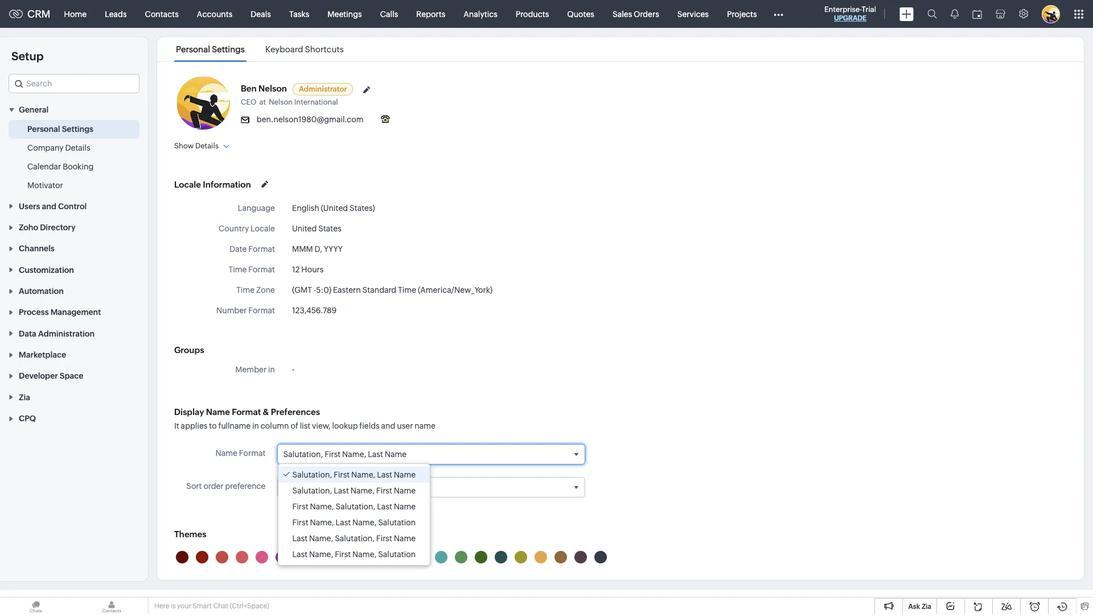 Task type: vqa. For each thing, say whether or not it's contained in the screenshot.
Add a note... 'field'
no



Task type: describe. For each thing, give the bounding box(es) containing it.
developer
[[19, 372, 58, 381]]

leads
[[105, 9, 127, 19]]

fields
[[360, 422, 380, 431]]

shortcuts
[[305, 44, 344, 54]]

applies
[[181, 422, 208, 431]]

themes
[[174, 530, 207, 540]]

ask zia
[[908, 604, 932, 612]]

personal settings link for company details link
[[27, 124, 93, 135]]

0 vertical spatial in
[[268, 366, 275, 375]]

enterprise-trial upgrade
[[825, 5, 876, 22]]

keyboard shortcuts
[[265, 44, 344, 54]]

show details
[[174, 142, 219, 150]]

1 vertical spatial nelson
[[269, 98, 293, 106]]

hours
[[301, 265, 324, 274]]

mmm
[[292, 245, 313, 254]]

automation button
[[0, 281, 148, 302]]

show
[[174, 142, 194, 150]]

format for date
[[248, 245, 275, 254]]

format inside display name format & preferences it applies to fullname in column of list view, lookup fields and user name
[[232, 408, 261, 417]]

contacts
[[145, 9, 179, 19]]

projects link
[[718, 0, 766, 28]]

date format
[[230, 245, 275, 254]]

name, inside field
[[342, 450, 366, 460]]

preference
[[225, 482, 266, 492]]

marketplace button
[[0, 344, 148, 366]]

english (united states)
[[292, 204, 375, 213]]

1 horizontal spatial personal
[[176, 44, 210, 54]]

automation
[[19, 287, 64, 296]]

sales orders
[[613, 9, 659, 19]]

user
[[397, 422, 413, 431]]

general button
[[0, 99, 148, 120]]

smart
[[193, 603, 212, 611]]

time for time format
[[229, 265, 247, 274]]

calendar image
[[973, 9, 982, 19]]

at
[[259, 98, 266, 106]]

Search text field
[[9, 75, 139, 93]]

nelson international link
[[269, 98, 341, 106]]

date
[[230, 245, 247, 254]]

name inside display name format & preferences it applies to fullname in column of list view, lookup fields and user name
[[206, 408, 230, 417]]

contacts link
[[136, 0, 188, 28]]

show details link
[[174, 142, 229, 150]]

d,
[[315, 245, 322, 254]]

first down first name, salutation, last name
[[292, 519, 308, 528]]

(gmt -5:0) eastern standard time (america/new_york)
[[292, 286, 493, 295]]

calls
[[380, 9, 398, 19]]

salutation, up first name, salutation, last name
[[292, 487, 332, 496]]

member
[[235, 366, 267, 375]]

(united
[[321, 204, 348, 213]]

(ctrl+space)
[[230, 603, 269, 611]]

general
[[19, 106, 49, 115]]

salutation, first name, last name for salutation, first name, last name field
[[283, 450, 407, 460]]

zoho directory
[[19, 223, 76, 232]]

cpq button
[[0, 408, 148, 429]]

space
[[60, 372, 83, 381]]

column
[[261, 422, 289, 431]]

ceo at nelson international
[[241, 98, 338, 106]]

leads link
[[96, 0, 136, 28]]

chats image
[[0, 599, 72, 615]]

details for show details
[[195, 142, 219, 150]]

in inside display name format & preferences it applies to fullname in column of list view, lookup fields and user name
[[252, 422, 259, 431]]

last up last name, first name, salutation
[[292, 535, 308, 544]]

fullname
[[218, 422, 251, 431]]

reports
[[416, 9, 445, 19]]

sales orders link
[[604, 0, 668, 28]]

format for name
[[239, 449, 266, 458]]

(america/new_york)
[[418, 286, 493, 295]]

ask
[[908, 604, 920, 612]]

salutation, down salutation, last name, first name
[[336, 503, 375, 512]]

list
[[300, 422, 310, 431]]

meetings link
[[318, 0, 371, 28]]

first name, salutation, last name
[[292, 503, 416, 512]]

first up last name, first name, salutation
[[376, 535, 392, 544]]

quotes
[[567, 9, 594, 19]]

to
[[209, 422, 217, 431]]

motivator link
[[27, 180, 63, 192]]

zia inside dropdown button
[[19, 393, 30, 402]]

your
[[177, 603, 191, 611]]

details for company details
[[65, 144, 90, 153]]

signals element
[[944, 0, 966, 28]]

customization button
[[0, 259, 148, 281]]

none field the search
[[9, 74, 140, 93]]

tasks
[[289, 9, 309, 19]]

salutation, last name, first name
[[292, 487, 416, 496]]

tree containing salutation, first name, last name
[[278, 465, 430, 566]]

last name, salutation, first name
[[292, 535, 416, 544]]

signals image
[[951, 9, 959, 19]]

motivator
[[27, 181, 63, 190]]

0 horizontal spatial locale
[[174, 180, 201, 189]]

salutation for last name, first name, salutation
[[378, 551, 416, 560]]

settings inside general region
[[62, 125, 93, 134]]

data
[[19, 330, 36, 339]]

last down the last name, salutation, first name
[[292, 551, 308, 560]]

zoho
[[19, 223, 38, 232]]

of
[[291, 422, 298, 431]]

order
[[203, 482, 224, 492]]

setup
[[11, 50, 44, 63]]

search image
[[928, 9, 937, 19]]

display name format & preferences it applies to fullname in column of list view, lookup fields and user name
[[174, 408, 436, 431]]

first up first name, salutation, last name
[[376, 487, 392, 496]]

international
[[294, 98, 338, 106]]

management
[[50, 308, 101, 317]]

process management
[[19, 308, 101, 317]]

(gmt
[[292, 286, 312, 295]]

preferences
[[271, 408, 320, 417]]

control
[[58, 202, 87, 211]]

time zone
[[236, 286, 275, 295]]



Task type: locate. For each thing, give the bounding box(es) containing it.
1 horizontal spatial in
[[268, 366, 275, 375]]

0 horizontal spatial personal settings link
[[27, 124, 93, 135]]

and inside display name format & preferences it applies to fullname in column of list view, lookup fields and user name
[[381, 422, 395, 431]]

0 vertical spatial and
[[42, 202, 56, 211]]

in right member
[[268, 366, 275, 375]]

last
[[368, 450, 383, 460], [377, 471, 392, 480], [334, 487, 349, 496], [377, 503, 392, 512], [336, 519, 351, 528], [292, 535, 308, 544], [292, 551, 308, 560]]

personal settings up company details link
[[27, 125, 93, 134]]

12
[[292, 265, 300, 274]]

format up fullname
[[232, 408, 261, 417]]

123,456.789
[[292, 306, 337, 315]]

here
[[154, 603, 169, 611]]

1 vertical spatial personal settings
[[27, 125, 93, 134]]

0 vertical spatial personal settings
[[176, 44, 245, 54]]

contacts image
[[76, 599, 147, 615]]

personal settings link up company details link
[[27, 124, 93, 135]]

chat
[[213, 603, 228, 611]]

first up salutation, last name, first name
[[334, 471, 350, 480]]

zia right ask
[[922, 604, 932, 612]]

salutation, first name, last name down the lookup
[[283, 450, 407, 460]]

0 vertical spatial settings
[[212, 44, 245, 54]]

personal
[[176, 44, 210, 54], [27, 125, 60, 134]]

orders
[[634, 9, 659, 19]]

0 vertical spatial locale
[[174, 180, 201, 189]]

upgrade
[[834, 14, 867, 22]]

analytics link
[[455, 0, 507, 28]]

time for time zone
[[236, 286, 255, 295]]

personal up company
[[27, 125, 60, 134]]

salutation, first name, last name up salutation, last name, first name
[[292, 471, 416, 480]]

list containing personal settings
[[166, 37, 354, 61]]

list
[[166, 37, 354, 61]]

0 vertical spatial -
[[314, 286, 316, 295]]

search element
[[921, 0, 944, 28]]

salutation up the last name, salutation, first name
[[378, 519, 416, 528]]

general region
[[0, 120, 148, 196]]

ben.nelson1980@gmail.com
[[257, 115, 364, 124]]

create menu element
[[893, 0, 921, 28]]

eastern
[[333, 286, 361, 295]]

- right (gmt
[[314, 286, 316, 295]]

country
[[219, 224, 249, 233]]

1 vertical spatial locale
[[251, 224, 275, 233]]

it
[[174, 422, 179, 431]]

2 salutation from the top
[[378, 551, 416, 560]]

settings down general dropdown button
[[62, 125, 93, 134]]

salutation down the last name, salutation, first name
[[378, 551, 416, 560]]

1 horizontal spatial and
[[381, 422, 395, 431]]

display
[[174, 408, 204, 417]]

create menu image
[[900, 7, 914, 21]]

process
[[19, 308, 49, 317]]

zia button
[[0, 387, 148, 408]]

settings down accounts
[[212, 44, 245, 54]]

0 horizontal spatial zia
[[19, 393, 30, 402]]

personal inside general region
[[27, 125, 60, 134]]

last down salutation, last name, first name
[[377, 503, 392, 512]]

last name, first name, salutation
[[292, 551, 416, 560]]

1 salutation from the top
[[378, 519, 416, 528]]

format up "time format"
[[248, 245, 275, 254]]

country locale
[[219, 224, 275, 233]]

calendar booking link
[[27, 161, 94, 173]]

format up zone
[[248, 265, 275, 274]]

last up the last name, salutation, first name
[[336, 519, 351, 528]]

1 horizontal spatial personal settings link
[[174, 44, 246, 54]]

1 horizontal spatial details
[[195, 142, 219, 150]]

last up first name, salutation, last name
[[334, 487, 349, 496]]

tasks link
[[280, 0, 318, 28]]

zia up the 'cpq'
[[19, 393, 30, 402]]

0 vertical spatial nelson
[[259, 84, 287, 93]]

number
[[216, 306, 247, 315]]

personal settings inside general region
[[27, 125, 93, 134]]

personal down accounts link
[[176, 44, 210, 54]]

salutation, first name, last name inside field
[[283, 450, 407, 460]]

0 horizontal spatial settings
[[62, 125, 93, 134]]

salutation, up last name, first name, salutation
[[335, 535, 375, 544]]

ben
[[241, 84, 257, 93]]

crm
[[27, 8, 50, 20]]

format down fullname
[[239, 449, 266, 458]]

format for time
[[248, 265, 275, 274]]

analytics
[[464, 9, 498, 19]]

details right show
[[195, 142, 219, 150]]

last down fields at the bottom left of page
[[368, 450, 383, 460]]

first down "view,"
[[325, 450, 341, 460]]

personal settings link down accounts
[[174, 44, 246, 54]]

0 vertical spatial zia
[[19, 393, 30, 402]]

united states
[[292, 224, 342, 233]]

and left the user
[[381, 422, 395, 431]]

name inside field
[[385, 450, 407, 460]]

- right member in
[[292, 366, 295, 375]]

states
[[318, 224, 342, 233]]

5:0)
[[316, 286, 331, 295]]

profile element
[[1035, 0, 1067, 28]]

data administration button
[[0, 323, 148, 344]]

name,
[[342, 450, 366, 460], [351, 471, 375, 480], [351, 487, 375, 496], [310, 503, 334, 512], [310, 519, 334, 528], [352, 519, 377, 528], [309, 535, 333, 544], [309, 551, 333, 560], [352, 551, 377, 560]]

locale down the 'language'
[[251, 224, 275, 233]]

data administration
[[19, 330, 95, 339]]

first up first name, last name, salutation
[[292, 503, 308, 512]]

developer space button
[[0, 366, 148, 387]]

0 vertical spatial salutation, first name, last name
[[283, 450, 407, 460]]

Salutation, First Name, Last Name field
[[278, 445, 585, 465]]

is
[[171, 603, 176, 611]]

salutation for first name, last name, salutation
[[378, 519, 416, 528]]

time right standard
[[398, 286, 416, 295]]

format for number
[[248, 306, 275, 315]]

locale down show
[[174, 180, 201, 189]]

in
[[268, 366, 275, 375], [252, 422, 259, 431]]

home link
[[55, 0, 96, 28]]

time format
[[229, 265, 275, 274]]

cpq
[[19, 415, 36, 424]]

0 vertical spatial personal settings link
[[174, 44, 246, 54]]

time left zone
[[236, 286, 255, 295]]

name format
[[216, 449, 266, 458]]

company details link
[[27, 143, 90, 154]]

tree
[[278, 465, 430, 566]]

details up booking
[[65, 144, 90, 153]]

locale
[[174, 180, 201, 189], [251, 224, 275, 233]]

last up salutation, last name, first name
[[377, 471, 392, 480]]

format down zone
[[248, 306, 275, 315]]

trial
[[862, 5, 876, 14]]

personal settings down accounts
[[176, 44, 245, 54]]

channels button
[[0, 238, 148, 259]]

zia
[[19, 393, 30, 402], [922, 604, 932, 612]]

channels
[[19, 244, 54, 254]]

ceo
[[241, 98, 257, 106]]

here is your smart chat (ctrl+space)
[[154, 603, 269, 611]]

time down date
[[229, 265, 247, 274]]

name
[[206, 408, 230, 417], [216, 449, 237, 458], [385, 450, 407, 460], [394, 471, 416, 480], [394, 487, 416, 496], [394, 503, 416, 512], [394, 535, 416, 544]]

1 vertical spatial and
[[381, 422, 395, 431]]

1 vertical spatial personal settings link
[[27, 124, 93, 135]]

1 vertical spatial personal
[[27, 125, 60, 134]]

1 vertical spatial zia
[[922, 604, 932, 612]]

enterprise-
[[825, 5, 862, 14]]

1 horizontal spatial settings
[[212, 44, 245, 54]]

united
[[292, 224, 317, 233]]

first down the last name, salutation, first name
[[335, 551, 351, 560]]

1 horizontal spatial -
[[314, 286, 316, 295]]

0 vertical spatial personal
[[176, 44, 210, 54]]

users and control button
[[0, 196, 148, 217]]

first name, last name, salutation
[[292, 519, 416, 528]]

and right the users
[[42, 202, 56, 211]]

mmm d, yyyy
[[292, 245, 343, 254]]

quotes link
[[558, 0, 604, 28]]

Other Modules field
[[766, 5, 791, 23]]

1 vertical spatial settings
[[62, 125, 93, 134]]

salutation, first name, last name inside tree
[[292, 471, 416, 480]]

calendar booking
[[27, 162, 94, 172]]

0 vertical spatial salutation
[[378, 519, 416, 528]]

0 horizontal spatial -
[[292, 366, 295, 375]]

details inside general region
[[65, 144, 90, 153]]

information
[[203, 180, 251, 189]]

personal settings link for keyboard shortcuts "link"
[[174, 44, 246, 54]]

sort order preference
[[186, 482, 266, 492]]

salutation, up salutation, last name, first name
[[292, 471, 332, 480]]

salutation, inside field
[[283, 450, 323, 460]]

reports link
[[407, 0, 455, 28]]

keyboard
[[265, 44, 303, 54]]

1 vertical spatial -
[[292, 366, 295, 375]]

1 horizontal spatial locale
[[251, 224, 275, 233]]

directory
[[40, 223, 76, 232]]

number format
[[216, 306, 275, 315]]

company
[[27, 144, 64, 153]]

None field
[[9, 74, 140, 93], [278, 478, 585, 498], [278, 478, 585, 498]]

deals
[[251, 9, 271, 19]]

salutation
[[378, 519, 416, 528], [378, 551, 416, 560]]

keyboard shortcuts link
[[264, 44, 346, 54]]

services
[[677, 9, 709, 19]]

last inside field
[[368, 450, 383, 460]]

and inside dropdown button
[[42, 202, 56, 211]]

projects
[[727, 9, 757, 19]]

0 horizontal spatial personal
[[27, 125, 60, 134]]

0 horizontal spatial personal settings
[[27, 125, 93, 134]]

0 horizontal spatial details
[[65, 144, 90, 153]]

administrator
[[299, 85, 347, 93]]

0 horizontal spatial in
[[252, 422, 259, 431]]

crm link
[[9, 8, 50, 20]]

1 vertical spatial salutation
[[378, 551, 416, 560]]

products
[[516, 9, 549, 19]]

first inside field
[[325, 450, 341, 460]]

1 horizontal spatial personal settings
[[176, 44, 245, 54]]

nelson right at
[[269, 98, 293, 106]]

accounts link
[[188, 0, 242, 28]]

1 vertical spatial salutation, first name, last name
[[292, 471, 416, 480]]

profile image
[[1042, 5, 1060, 23]]

time
[[229, 265, 247, 274], [236, 286, 255, 295], [398, 286, 416, 295]]

nelson up at
[[259, 84, 287, 93]]

salutation,
[[283, 450, 323, 460], [292, 471, 332, 480], [292, 487, 332, 496], [336, 503, 375, 512], [335, 535, 375, 544]]

users and control
[[19, 202, 87, 211]]

0 horizontal spatial and
[[42, 202, 56, 211]]

in left 'column'
[[252, 422, 259, 431]]

lookup
[[332, 422, 358, 431]]

salutation, down list
[[283, 450, 323, 460]]

1 vertical spatial in
[[252, 422, 259, 431]]

sales
[[613, 9, 632, 19]]

meetings
[[328, 9, 362, 19]]

salutation, first name, last name for tree containing salutation, first name, last name
[[292, 471, 416, 480]]

1 horizontal spatial zia
[[922, 604, 932, 612]]



